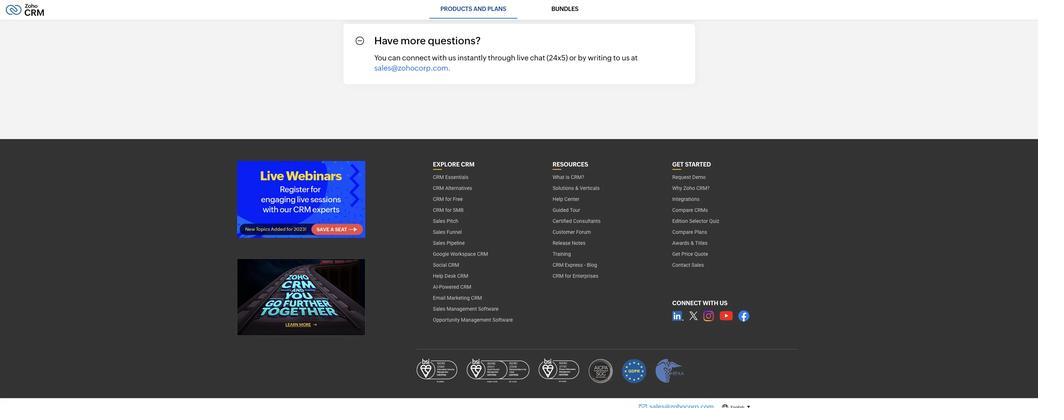 Task type: describe. For each thing, give the bounding box(es) containing it.
contact sales
[[672, 262, 704, 268]]

titles
[[695, 240, 708, 246]]

can
[[388, 53, 401, 62]]

sales management software link
[[433, 304, 499, 315]]

crms
[[695, 207, 708, 213]]

smb
[[453, 207, 464, 213]]

or
[[569, 53, 577, 62]]

crm essentials link
[[433, 172, 469, 183]]

release
[[553, 240, 571, 246]]

guided tour link
[[553, 205, 580, 216]]

crm for enterprises
[[553, 273, 598, 279]]

what is crm?
[[553, 174, 584, 180]]

sales pipeline link
[[433, 238, 465, 249]]

help for help desk crm
[[433, 273, 444, 279]]

connect
[[402, 53, 431, 62]]

more
[[401, 35, 426, 47]]

connect with us
[[672, 300, 728, 307]]

resources
[[553, 161, 588, 168]]

contact sales link
[[672, 260, 704, 271]]

awards & titles
[[672, 240, 708, 246]]

compare for compare plans
[[672, 229, 693, 235]]

sales@zohocorp.com. link
[[374, 63, 451, 73]]

software for sales management software
[[478, 306, 499, 312]]

sales@zohocorp.com.
[[374, 64, 451, 72]]

crm for free link
[[433, 194, 463, 205]]

blog
[[587, 262, 597, 268]]

opportunity management software link
[[433, 315, 513, 326]]

for for enterprises
[[565, 273, 571, 279]]

and
[[473, 5, 486, 12]]

by
[[578, 53, 586, 62]]

verticals
[[580, 185, 600, 191]]

crm? for what is crm?
[[571, 174, 584, 180]]

social crm link
[[433, 260, 459, 271]]

sales for sales pitch
[[433, 218, 445, 224]]

crm inside crm essentials link
[[433, 174, 444, 180]]

management for sales
[[447, 306, 477, 312]]

you can connect with us instantly through live chat (24x5) or by writing to us at sales@zohocorp.com.
[[374, 53, 638, 72]]

help for help center
[[553, 196, 563, 202]]

bundles
[[551, 5, 578, 12]]

1 vertical spatial plans
[[695, 229, 707, 235]]

essentials
[[445, 174, 469, 180]]

enterprises
[[573, 273, 598, 279]]

questions?
[[428, 35, 481, 47]]

crm essentials
[[433, 174, 469, 180]]

writing
[[588, 53, 612, 62]]

free
[[453, 196, 463, 202]]

instantly
[[458, 53, 487, 62]]

management for opportunity
[[461, 317, 491, 323]]

through
[[488, 53, 516, 62]]

google workspace crm link
[[433, 249, 488, 260]]

compare plans
[[672, 229, 707, 235]]

crm inside help desk crm link
[[457, 273, 468, 279]]

for for free
[[445, 196, 452, 202]]

crm inside crm for smb link
[[433, 207, 444, 213]]

demo
[[692, 174, 706, 180]]

whats new in zoho crm 2023 image
[[237, 259, 365, 336]]

sales management software
[[433, 306, 499, 312]]

why zoho crm?
[[672, 185, 710, 191]]

1 us from the left
[[448, 53, 456, 62]]

products
[[440, 5, 472, 12]]

crm up essentials
[[461, 161, 475, 168]]

help center
[[553, 196, 580, 202]]

have
[[374, 35, 399, 47]]

you
[[374, 53, 387, 62]]

forum
[[576, 229, 591, 235]]

why zoho crm? link
[[672, 183, 710, 194]]

tour
[[570, 207, 580, 213]]

pitch
[[447, 218, 458, 224]]

sales for sales management software
[[433, 306, 445, 312]]

explore
[[433, 161, 460, 168]]

-
[[584, 262, 586, 268]]

crm for enterprises link
[[553, 271, 598, 282]]

awards
[[672, 240, 690, 246]]

crm for smb link
[[433, 205, 464, 216]]

us
[[720, 300, 728, 307]]

have more questions?
[[374, 35, 481, 47]]

certified consultants
[[553, 218, 601, 224]]

compare for compare crms
[[672, 207, 693, 213]]

crm inside crm alternatives link
[[433, 185, 444, 191]]

crm inside the google workspace crm link
[[477, 251, 488, 257]]

crm inside social crm link
[[448, 262, 459, 268]]

get
[[672, 161, 684, 168]]

release notes link
[[553, 238, 586, 249]]

awards & titles link
[[672, 238, 708, 249]]

training link
[[553, 249, 571, 260]]

why
[[672, 185, 682, 191]]

crm inside crm for enterprises link
[[553, 273, 564, 279]]

get
[[672, 251, 680, 257]]

email marketing crm link
[[433, 293, 482, 304]]

sales pitch link
[[433, 216, 458, 227]]

what is crm? link
[[553, 172, 584, 183]]

0 vertical spatial plans
[[487, 5, 506, 12]]

for for smb
[[445, 207, 452, 213]]

& for verticals
[[575, 185, 579, 191]]

opportunity
[[433, 317, 460, 323]]



Task type: locate. For each thing, give the bounding box(es) containing it.
&
[[575, 185, 579, 191], [691, 240, 694, 246]]

us right the with
[[448, 53, 456, 62]]

for left free
[[445, 196, 452, 202]]

sales pipeline
[[433, 240, 465, 246]]

1 vertical spatial for
[[445, 207, 452, 213]]

for left smb
[[445, 207, 452, 213]]

compare inside compare crms link
[[672, 207, 693, 213]]

customer
[[553, 229, 575, 235]]

quiz
[[709, 218, 720, 224]]

compare plans link
[[672, 227, 707, 238]]

quote
[[695, 251, 708, 257]]

help desk crm link
[[433, 271, 468, 282]]

guided tour
[[553, 207, 580, 213]]

email marketing crm
[[433, 295, 482, 301]]

1 horizontal spatial plans
[[695, 229, 707, 235]]

sales for sales pipeline
[[433, 240, 445, 246]]

consultants
[[573, 218, 601, 224]]

crm
[[461, 161, 475, 168], [433, 174, 444, 180], [433, 185, 444, 191], [433, 196, 444, 202], [433, 207, 444, 213], [477, 251, 488, 257], [448, 262, 459, 268], [553, 262, 564, 268], [457, 273, 468, 279], [553, 273, 564, 279], [460, 284, 471, 290], [471, 295, 482, 301]]

crm express - blog link
[[553, 260, 597, 271]]

1 horizontal spatial crm?
[[697, 185, 710, 191]]

certified
[[553, 218, 572, 224]]

crm up sales management software
[[471, 295, 482, 301]]

plans up titles
[[695, 229, 707, 235]]

to
[[613, 53, 620, 62]]

1 vertical spatial compare
[[672, 229, 693, 235]]

ai-powered crm
[[433, 284, 471, 290]]

software for opportunity management software
[[493, 317, 513, 323]]

crm right desk
[[457, 273, 468, 279]]

1 vertical spatial help
[[433, 273, 444, 279]]

desk
[[445, 273, 456, 279]]

us left at
[[622, 53, 630, 62]]

at
[[631, 53, 638, 62]]

sales left pitch on the left of page
[[433, 218, 445, 224]]

software
[[478, 306, 499, 312], [493, 317, 513, 323]]

0 vertical spatial help
[[553, 196, 563, 202]]

1 horizontal spatial help
[[553, 196, 563, 202]]

zoho crm live webinars 2023 footer image
[[237, 161, 365, 238]]

sales for sales funnel
[[433, 229, 445, 235]]

crm right workspace
[[477, 251, 488, 257]]

& inside awards & titles link
[[691, 240, 694, 246]]

social crm
[[433, 262, 459, 268]]

sales up google
[[433, 240, 445, 246]]

1 vertical spatial crm?
[[697, 185, 710, 191]]

zoho crm logo image
[[5, 2, 44, 18]]

powered
[[439, 284, 459, 290]]

crm down training link
[[553, 262, 564, 268]]

get price quote link
[[672, 249, 708, 260]]

opportunity management software
[[433, 317, 513, 323]]

funnel
[[447, 229, 462, 235]]

for
[[445, 196, 452, 202], [445, 207, 452, 213], [565, 273, 571, 279]]

with
[[703, 300, 718, 307]]

integrations
[[672, 196, 700, 202]]

0 vertical spatial for
[[445, 196, 452, 202]]

crm express - blog
[[553, 262, 597, 268]]

alternatives
[[445, 185, 472, 191]]

solutions & verticals
[[553, 185, 600, 191]]

0 horizontal spatial plans
[[487, 5, 506, 12]]

what
[[553, 174, 565, 180]]

& for titles
[[691, 240, 694, 246]]

help up guided
[[553, 196, 563, 202]]

products and plans
[[440, 5, 506, 12]]

crm inside crm express - blog link
[[553, 262, 564, 268]]

crm up sales pitch link
[[433, 207, 444, 213]]

plans right and
[[487, 5, 506, 12]]

crm? inside what is crm? link
[[571, 174, 584, 180]]

email
[[433, 295, 446, 301]]

customer forum
[[553, 229, 591, 235]]

pipeline
[[447, 240, 465, 246]]

sales down sales pitch link
[[433, 229, 445, 235]]

crm?
[[571, 174, 584, 180], [697, 185, 710, 191]]

release notes
[[553, 240, 586, 246]]

compare up edition
[[672, 207, 693, 213]]

sales
[[433, 218, 445, 224], [433, 229, 445, 235], [433, 240, 445, 246], [692, 262, 704, 268], [433, 306, 445, 312]]

get price quote
[[672, 251, 708, 257]]

solutions
[[553, 185, 574, 191]]

help down social
[[433, 273, 444, 279]]

crm inside crm for free link
[[433, 196, 444, 202]]

(24x5)
[[547, 53, 568, 62]]

& inside 'solutions & verticals' link
[[575, 185, 579, 191]]

edition
[[672, 218, 688, 224]]

express
[[565, 262, 583, 268]]

crm? inside why zoho crm? link
[[697, 185, 710, 191]]

crm for free
[[433, 196, 463, 202]]

0 horizontal spatial help
[[433, 273, 444, 279]]

ai-
[[433, 284, 439, 290]]

sales inside 'link'
[[692, 262, 704, 268]]

social
[[433, 262, 447, 268]]

crm? right is
[[571, 174, 584, 180]]

compare up "awards"
[[672, 229, 693, 235]]

0 horizontal spatial crm?
[[571, 174, 584, 180]]

0 vertical spatial &
[[575, 185, 579, 191]]

edition selector quiz link
[[672, 216, 720, 227]]

for down express
[[565, 273, 571, 279]]

workspace
[[450, 251, 476, 257]]

management down sales management software
[[461, 317, 491, 323]]

crm up crm for free
[[433, 185, 444, 191]]

price
[[682, 251, 693, 257]]

sales funnel
[[433, 229, 462, 235]]

started
[[685, 161, 711, 168]]

1 vertical spatial &
[[691, 240, 694, 246]]

0 vertical spatial management
[[447, 306, 477, 312]]

1 vertical spatial software
[[493, 317, 513, 323]]

is
[[566, 174, 570, 180]]

crm? down demo in the right of the page
[[697, 185, 710, 191]]

connect
[[672, 300, 702, 307]]

request
[[672, 174, 691, 180]]

crm for smb
[[433, 207, 464, 213]]

with
[[432, 53, 447, 62]]

0 vertical spatial crm?
[[571, 174, 584, 180]]

1 horizontal spatial &
[[691, 240, 694, 246]]

1 vertical spatial management
[[461, 317, 491, 323]]

guided
[[553, 207, 569, 213]]

us
[[448, 53, 456, 62], [622, 53, 630, 62]]

2 compare from the top
[[672, 229, 693, 235]]

compare inside compare plans link
[[672, 229, 693, 235]]

2 us from the left
[[622, 53, 630, 62]]

selector
[[689, 218, 708, 224]]

crm down the explore
[[433, 174, 444, 180]]

management down "marketing"
[[447, 306, 477, 312]]

request demo
[[672, 174, 706, 180]]

& up center
[[575, 185, 579, 191]]

0 horizontal spatial us
[[448, 53, 456, 62]]

0 horizontal spatial &
[[575, 185, 579, 191]]

2 vertical spatial for
[[565, 273, 571, 279]]

plans
[[487, 5, 506, 12], [695, 229, 707, 235]]

crm? for why zoho crm?
[[697, 185, 710, 191]]

crm inside ai-powered crm link
[[460, 284, 471, 290]]

sales down quote
[[692, 262, 704, 268]]

1 horizontal spatial us
[[622, 53, 630, 62]]

crm up "marketing"
[[460, 284, 471, 290]]

explore crm
[[433, 161, 475, 168]]

crm up crm for smb link at the bottom left of page
[[433, 196, 444, 202]]

& left titles
[[691, 240, 694, 246]]

crm up help desk crm link at the bottom of page
[[448, 262, 459, 268]]

ai-powered crm link
[[433, 282, 471, 293]]

sales down email
[[433, 306, 445, 312]]

customer forum link
[[553, 227, 591, 238]]

center
[[565, 196, 580, 202]]

crm inside the email marketing crm link
[[471, 295, 482, 301]]

crm down crm express - blog link
[[553, 273, 564, 279]]

compare crms link
[[672, 205, 708, 216]]

0 vertical spatial compare
[[672, 207, 693, 213]]

1 compare from the top
[[672, 207, 693, 213]]

0 vertical spatial software
[[478, 306, 499, 312]]



Task type: vqa. For each thing, say whether or not it's contained in the screenshot.
Vembu
no



